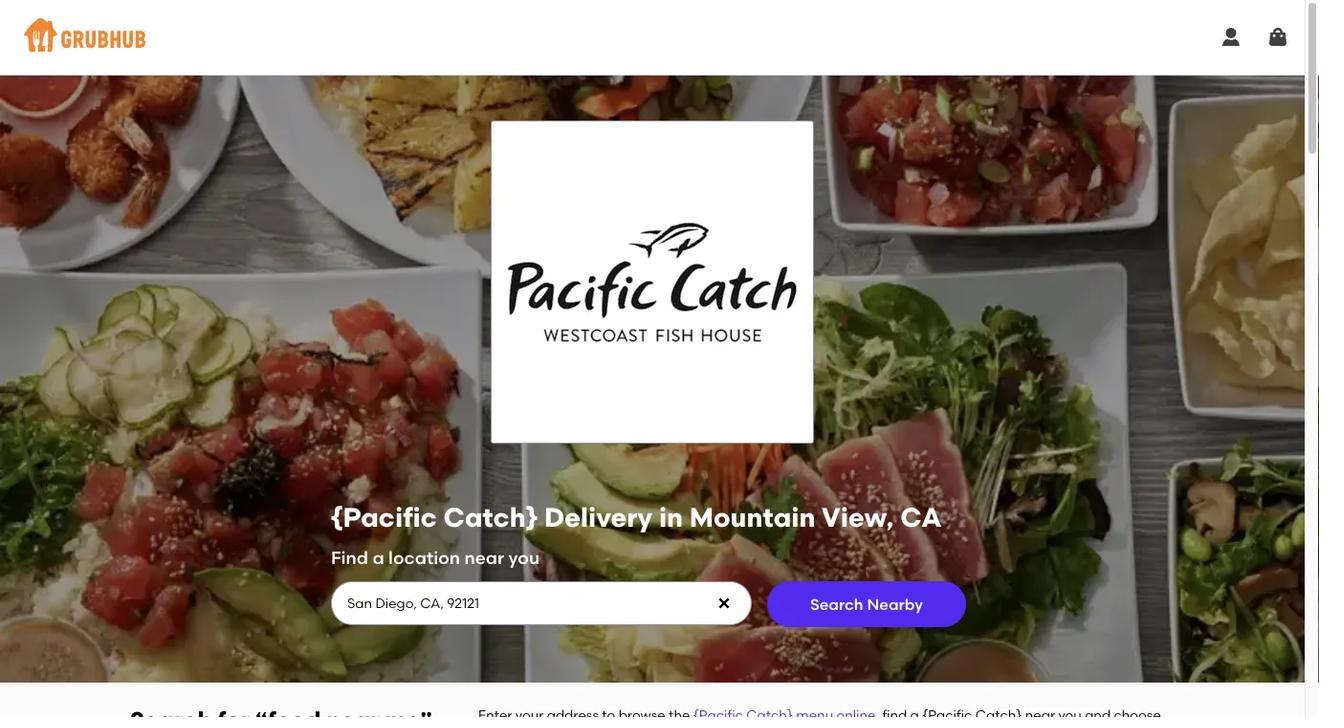 Task type: describe. For each thing, give the bounding box(es) containing it.
ca
[[900, 502, 942, 534]]

{pacific
[[331, 502, 437, 534]]

search
[[810, 595, 863, 613]]

find a location near you
[[331, 547, 540, 568]]

1 svg image from the left
[[1220, 26, 1243, 49]]

catch}
[[443, 502, 538, 534]]

mountain
[[690, 502, 816, 534]]

2 svg image from the left
[[1267, 26, 1290, 49]]

view,
[[822, 502, 894, 534]]



Task type: locate. For each thing, give the bounding box(es) containing it.
svg image
[[717, 596, 732, 611]]

0 horizontal spatial svg image
[[1220, 26, 1243, 49]]

nearby
[[867, 595, 923, 613]]

near
[[464, 547, 504, 568]]

a
[[373, 547, 384, 568]]

find
[[331, 547, 368, 568]]

search nearby button
[[767, 582, 966, 627]]

1 horizontal spatial svg image
[[1267, 26, 1290, 49]]

{pacific catch} delivery in mountain view, ca
[[331, 502, 942, 534]]

location
[[388, 547, 460, 568]]

in
[[659, 502, 683, 534]]

main navigation navigation
[[0, 0, 1305, 75]]

delivery
[[544, 502, 653, 534]]

you
[[509, 547, 540, 568]]

Search Address search field
[[331, 582, 750, 625]]

{pacific catch} logo image
[[492, 121, 813, 443]]

svg image
[[1220, 26, 1243, 49], [1267, 26, 1290, 49]]

search nearby
[[810, 595, 923, 613]]



Task type: vqa. For each thing, say whether or not it's contained in the screenshot.
View, on the right of page
yes



